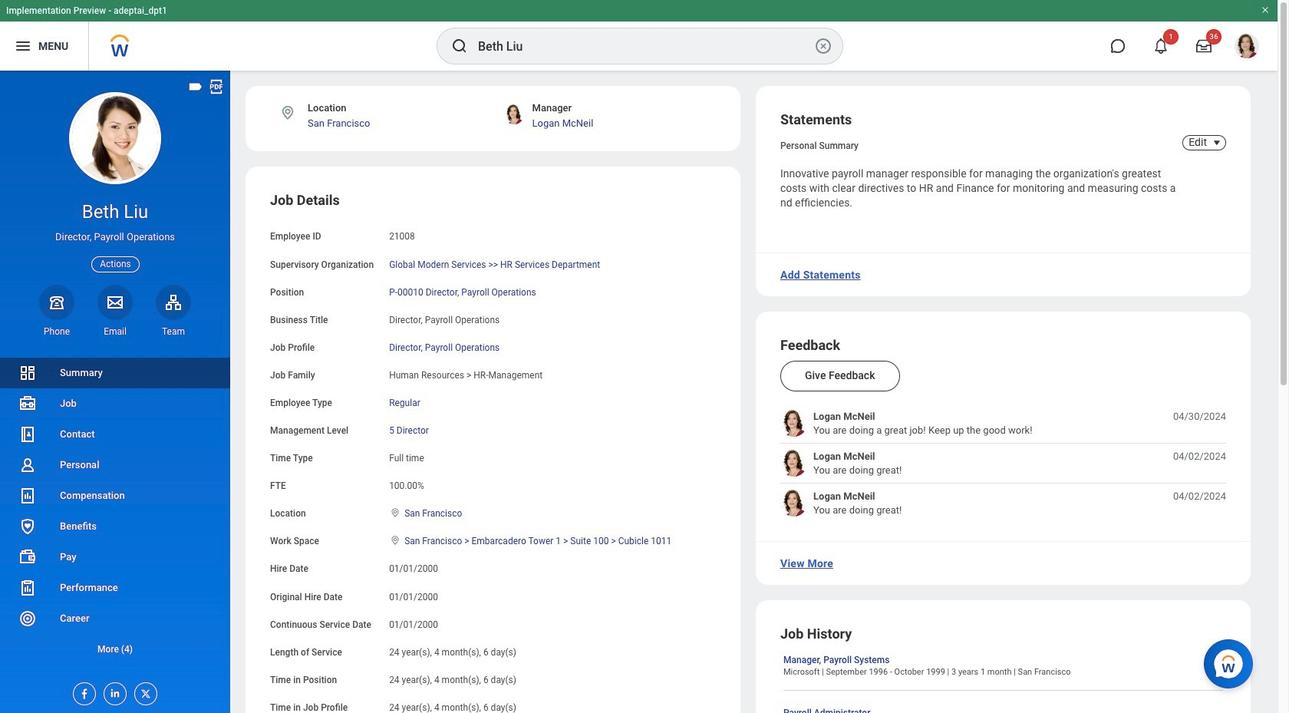 Task type: vqa. For each thing, say whether or not it's contained in the screenshot.
inbox image
no



Task type: describe. For each thing, give the bounding box(es) containing it.
benefits image
[[18, 517, 37, 536]]

personal summary element
[[781, 137, 859, 151]]

2 employee's photo (logan mcneil) image from the top
[[781, 450, 808, 477]]

email beth liu element
[[97, 325, 133, 338]]

job image
[[18, 395, 37, 413]]

notifications large image
[[1154, 38, 1169, 54]]

Search Workday  search field
[[478, 29, 811, 63]]

facebook image
[[74, 683, 91, 700]]

1 horizontal spatial list
[[781, 410, 1227, 517]]

pay image
[[18, 548, 37, 567]]

1 vertical spatial location image
[[389, 508, 402, 518]]

2 vertical spatial location image
[[389, 535, 402, 546]]

career image
[[18, 609, 37, 628]]

inbox large image
[[1197, 38, 1212, 54]]

full time element
[[389, 450, 424, 464]]

compensation image
[[18, 487, 37, 505]]

tag image
[[187, 78, 204, 95]]

x circle image
[[814, 37, 833, 55]]

0 vertical spatial location image
[[279, 104, 296, 121]]

1 employee's photo (logan mcneil) image from the top
[[781, 410, 808, 437]]

contact image
[[18, 425, 37, 444]]

personal image
[[18, 456, 37, 474]]



Task type: locate. For each thing, give the bounding box(es) containing it.
employee's photo (logan mcneil) image
[[781, 410, 808, 437], [781, 450, 808, 477], [781, 490, 808, 517]]

profile logan mcneil image
[[1235, 34, 1260, 61]]

view printable version (pdf) image
[[208, 78, 225, 95]]

close environment banner image
[[1261, 5, 1270, 15]]

justify image
[[14, 37, 32, 55]]

linkedin image
[[104, 683, 121, 699]]

team beth liu element
[[156, 325, 191, 338]]

3 employee's photo (logan mcneil) image from the top
[[781, 490, 808, 517]]

mail image
[[106, 293, 124, 311]]

search image
[[451, 37, 469, 55]]

navigation pane region
[[0, 71, 230, 713]]

x image
[[135, 683, 152, 700]]

location image
[[279, 104, 296, 121], [389, 508, 402, 518], [389, 535, 402, 546]]

phone image
[[46, 293, 68, 311]]

1 vertical spatial employee's photo (logan mcneil) image
[[781, 450, 808, 477]]

performance image
[[18, 579, 37, 597]]

summary image
[[18, 364, 37, 382]]

2 vertical spatial employee's photo (logan mcneil) image
[[781, 490, 808, 517]]

phone beth liu element
[[39, 325, 74, 338]]

caret down image
[[1208, 137, 1227, 149]]

list
[[0, 358, 230, 665], [781, 410, 1227, 517]]

0 vertical spatial employee's photo (logan mcneil) image
[[781, 410, 808, 437]]

0 horizontal spatial list
[[0, 358, 230, 665]]

group
[[270, 192, 716, 713]]

banner
[[0, 0, 1278, 71]]

view team image
[[164, 293, 183, 311]]



